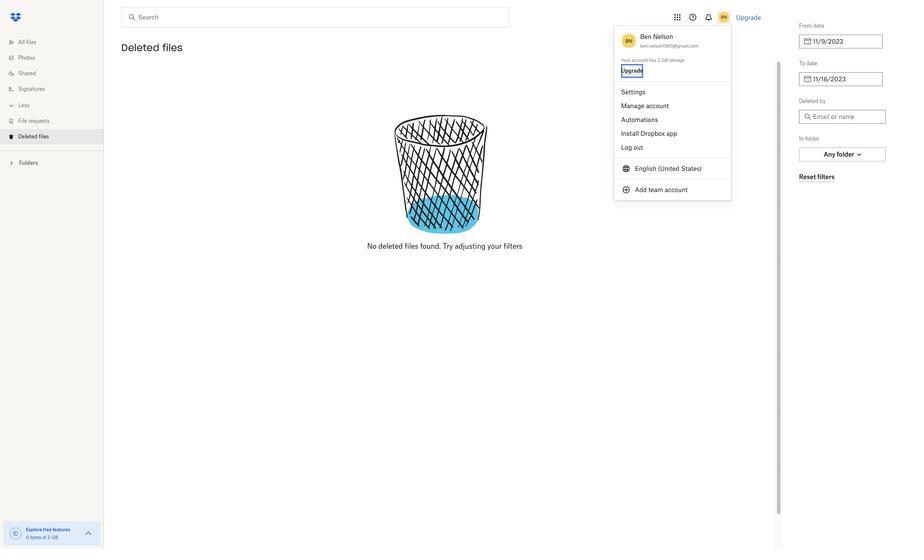 Task type: describe. For each thing, give the bounding box(es) containing it.
in
[[799, 136, 804, 142]]

settings
[[621, 88, 646, 96]]

account for manage
[[646, 102, 669, 110]]

signatures
[[18, 86, 45, 92]]

settings link
[[614, 85, 731, 99]]

less
[[18, 102, 29, 109]]

0
[[26, 535, 29, 541]]

shared link
[[7, 66, 104, 81]]

deleted
[[379, 242, 403, 251]]

account menu image
[[717, 10, 731, 24]]

From date text field
[[813, 37, 878, 46]]

explore
[[26, 528, 42, 533]]

1 horizontal spatial gb
[[662, 58, 668, 63]]

explore free features 0 bytes of 2 gb
[[26, 528, 70, 541]]

0 vertical spatial deleted
[[121, 42, 159, 54]]

date for from date
[[814, 23, 825, 29]]

less image
[[7, 101, 16, 110]]

requests
[[29, 118, 50, 124]]

your
[[621, 58, 631, 63]]

your account has 2 gb storage
[[621, 58, 685, 63]]

account for your
[[632, 58, 648, 63]]

deleted inside list item
[[18, 133, 37, 140]]

1 horizontal spatial upgrade
[[736, 14, 761, 21]]

filters
[[504, 242, 523, 251]]

automations link
[[614, 113, 731, 127]]

file
[[18, 118, 27, 124]]

add team account
[[635, 186, 688, 194]]

storage
[[669, 58, 685, 63]]

log out
[[621, 144, 643, 151]]

states)
[[681, 165, 702, 172]]

install dropbox app
[[621, 130, 677, 137]]

deleted files link
[[7, 129, 104, 145]]

features
[[53, 528, 70, 533]]

by
[[820, 98, 826, 104]]

to date
[[799, 60, 817, 67]]

0 vertical spatial deleted files
[[121, 42, 183, 54]]

manage account
[[621, 102, 669, 110]]

choose a language: image
[[621, 164, 632, 174]]

no
[[367, 242, 377, 251]]

files inside deleted files link
[[39, 133, 49, 140]]

photos
[[18, 55, 35, 61]]

list containing all files
[[0, 29, 104, 151]]

english (united states) menu item
[[614, 162, 731, 176]]

shared
[[18, 70, 36, 77]]

photos link
[[7, 50, 104, 66]]

folders
[[19, 160, 38, 166]]



Task type: locate. For each thing, give the bounding box(es) containing it.
from
[[799, 23, 812, 29]]

account
[[632, 58, 648, 63], [646, 102, 669, 110], [665, 186, 688, 194]]

log
[[621, 144, 632, 151]]

adjusting
[[455, 242, 486, 251]]

1 horizontal spatial deleted files
[[121, 42, 183, 54]]

deleted files list item
[[0, 129, 104, 145]]

2 horizontal spatial deleted
[[799, 98, 819, 104]]

0 vertical spatial upgrade
[[736, 14, 761, 21]]

english
[[635, 165, 657, 172]]

no deleted files found. try adjusting your filters
[[367, 242, 523, 251]]

1 horizontal spatial 2
[[658, 58, 660, 63]]

bytes
[[30, 535, 41, 541]]

upgrade button
[[621, 67, 643, 75]]

gb
[[662, 58, 668, 63], [51, 535, 58, 541]]

2 inside explore free features 0 bytes of 2 gb
[[48, 535, 50, 541]]

deleted files
[[121, 42, 183, 54], [18, 133, 49, 140]]

automations
[[621, 116, 658, 123]]

in folder
[[799, 136, 820, 142]]

add team account link
[[614, 183, 731, 197]]

file requests
[[18, 118, 50, 124]]

upgrade down your
[[621, 67, 643, 74]]

all
[[18, 39, 25, 45]]

app
[[667, 130, 677, 137]]

deleted
[[121, 42, 159, 54], [799, 98, 819, 104], [18, 133, 37, 140]]

upgrade right account menu icon
[[736, 14, 761, 21]]

1 vertical spatial date
[[807, 60, 817, 67]]

has
[[649, 58, 657, 63]]

dropbox image
[[7, 9, 24, 26]]

2 right "of"
[[48, 535, 50, 541]]

ben nelson ben.nelson1980@gmail.com
[[640, 33, 699, 49]]

1 vertical spatial account
[[646, 102, 669, 110]]

2
[[658, 58, 660, 63], [48, 535, 50, 541]]

signatures link
[[7, 81, 104, 97]]

date right to
[[807, 60, 817, 67]]

deleted files inside list item
[[18, 133, 49, 140]]

0 horizontal spatial upgrade
[[621, 67, 643, 74]]

gb right has
[[662, 58, 668, 63]]

bn button
[[621, 32, 637, 50]]

nelson
[[653, 33, 673, 40]]

folder
[[805, 136, 820, 142]]

dropbox
[[641, 130, 665, 137]]

0 vertical spatial 2
[[658, 58, 660, 63]]

folders button
[[0, 156, 104, 169]]

0 horizontal spatial 2
[[48, 535, 50, 541]]

1 vertical spatial deleted files
[[18, 133, 49, 140]]

upgrade
[[736, 14, 761, 21], [621, 67, 643, 74]]

2 right has
[[658, 58, 660, 63]]

1 horizontal spatial deleted
[[121, 42, 159, 54]]

0 vertical spatial date
[[814, 23, 825, 29]]

deleted by
[[799, 98, 826, 104]]

files inside all files link
[[26, 39, 36, 45]]

To date text field
[[813, 75, 878, 84]]

free
[[43, 528, 52, 533]]

to
[[799, 60, 805, 67]]

log out link
[[614, 141, 731, 155]]

english (united states)
[[635, 165, 702, 172]]

1 vertical spatial gb
[[51, 535, 58, 541]]

gb inside explore free features 0 bytes of 2 gb
[[51, 535, 58, 541]]

date right from
[[814, 23, 825, 29]]

of
[[42, 535, 46, 541]]

all files
[[18, 39, 36, 45]]

ben
[[640, 33, 652, 40]]

files
[[26, 39, 36, 45], [162, 42, 183, 54], [39, 133, 49, 140], [405, 242, 418, 251]]

found.
[[420, 242, 441, 251]]

0 vertical spatial gb
[[662, 58, 668, 63]]

date
[[814, 23, 825, 29], [807, 60, 817, 67]]

install
[[621, 130, 639, 137]]

quota usage element
[[9, 527, 23, 541]]

try
[[443, 242, 453, 251]]

0 horizontal spatial deleted
[[18, 133, 37, 140]]

2 vertical spatial deleted
[[18, 133, 37, 140]]

0 horizontal spatial deleted files
[[18, 133, 49, 140]]

account left has
[[632, 58, 648, 63]]

1 vertical spatial upgrade
[[621, 67, 643, 74]]

out
[[634, 144, 643, 151]]

0 horizontal spatial gb
[[51, 535, 58, 541]]

upgrade link
[[736, 14, 761, 21]]

1 vertical spatial 2
[[48, 535, 50, 541]]

your
[[488, 242, 502, 251]]

manage
[[621, 102, 645, 110]]

1 vertical spatial deleted
[[799, 98, 819, 104]]

0 vertical spatial account
[[632, 58, 648, 63]]

bn
[[626, 38, 633, 44]]

gb down features
[[51, 535, 58, 541]]

list
[[0, 29, 104, 151]]

team
[[649, 186, 663, 194]]

account right 'team'
[[665, 186, 688, 194]]

(united
[[658, 165, 680, 172]]

all files link
[[7, 35, 104, 50]]

date for to date
[[807, 60, 817, 67]]

file requests link
[[7, 114, 104, 129]]

ben.nelson1980@gmail.com
[[640, 43, 699, 49]]

account down settings link
[[646, 102, 669, 110]]

from date
[[799, 23, 825, 29]]

add
[[635, 186, 647, 194]]

manage account link
[[614, 99, 731, 113]]

2 vertical spatial account
[[665, 186, 688, 194]]



Task type: vqa. For each thing, say whether or not it's contained in the screenshot.
already
no



